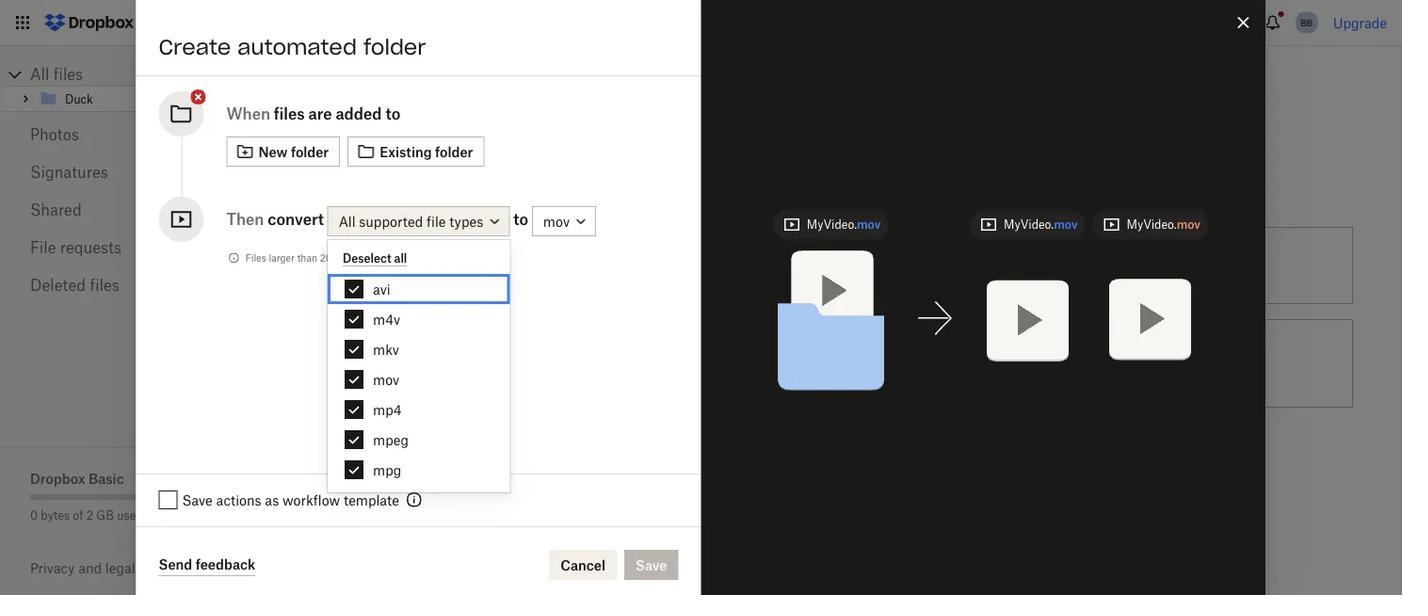 Task type: vqa. For each thing, say whether or not it's contained in the screenshot.
set on the right of the page
yes



Task type: describe. For each thing, give the bounding box(es) containing it.
to up template
[[369, 469, 382, 485]]

mov checkbox item
[[328, 364, 510, 395]]

deselect
[[343, 251, 391, 266]]

mkv checkbox item
[[328, 334, 510, 364]]

to right videos
[[947, 356, 960, 372]]

m4v
[[373, 311, 400, 327]]

all files link
[[30, 63, 226, 86]]

all files tree
[[3, 63, 226, 112]]

choose a file format to convert audio files to button
[[256, 415, 624, 519]]

all for all supported file types
[[339, 213, 356, 229]]

dropbox
[[30, 470, 85, 486]]

a for choose a category to sort files by
[[391, 258, 398, 274]]

automations
[[264, 61, 401, 88]]

supported
[[359, 213, 423, 229]]

set
[[708, 258, 730, 274]]

unzip
[[1076, 356, 1113, 372]]

choose for choose a file format to convert audio files to
[[340, 449, 387, 465]]

set a rule that renames files button
[[624, 219, 993, 312]]

workflow
[[283, 492, 340, 508]]

choose a file format to convert audio files to
[[340, 449, 570, 485]]

m4v checkbox item
[[328, 304, 510, 334]]

create
[[159, 34, 231, 60]]

gb
[[96, 508, 114, 522]]

not
[[380, 252, 395, 264]]

create automated folder
[[159, 34, 426, 60]]

format for audio
[[424, 449, 466, 465]]

files inside "button"
[[1117, 356, 1143, 372]]

to right the added
[[386, 105, 401, 123]]

category
[[402, 258, 455, 274]]

privacy and legal
[[30, 560, 135, 576]]

audio
[[536, 449, 570, 465]]

all for all files
[[30, 65, 49, 83]]

all files
[[30, 65, 83, 83]]

files inside choose a file format to convert audio files to
[[340, 469, 366, 485]]

rule
[[744, 258, 768, 274]]

mpg
[[373, 462, 402, 478]]

mpeg
[[373, 432, 409, 448]]

actions
[[216, 492, 261, 508]]

convert for choose a file format to convert videos to
[[854, 356, 900, 372]]

save
[[182, 492, 213, 508]]

a for choose a file format to convert audio files to
[[391, 449, 398, 465]]

choose a category to sort files by button
[[256, 219, 624, 312]]

create automated folder dialog
[[136, 0, 1266, 595]]

larger
[[269, 252, 295, 264]]

automation
[[324, 182, 414, 202]]

an for choose
[[391, 345, 406, 361]]

privacy and legal link
[[30, 560, 226, 576]]

image
[[410, 345, 448, 361]]

a for choose a file format to convert videos to
[[759, 356, 766, 372]]

added
[[336, 105, 382, 123]]

automated
[[237, 34, 357, 60]]

shared link
[[30, 191, 196, 229]]

photos link
[[30, 116, 196, 154]]

basic
[[89, 470, 124, 486]]

choose an image format to convert files to
[[340, 345, 589, 382]]

folder
[[363, 34, 426, 60]]

signatures
[[30, 163, 108, 181]]

get more space image
[[147, 503, 169, 525]]

global header element
[[0, 0, 1402, 46]]

avi
[[373, 281, 391, 297]]

files inside choose an image format to convert files to
[[563, 345, 589, 361]]

a for set a rule that renames files
[[733, 258, 741, 274]]

an for add
[[299, 182, 319, 202]]

convert for choose an image format to convert files to
[[513, 345, 560, 361]]

choose for choose an image format to convert files to
[[340, 345, 387, 361]]

choose for choose a category to sort files by
[[340, 258, 387, 274]]

click to watch a demo video image
[[404, 65, 427, 88]]

add an automation main content
[[256, 106, 1402, 595]]

unzip files button
[[993, 312, 1361, 415]]

choose a file format to convert videos to button
[[624, 312, 993, 415]]

add
[[264, 182, 294, 202]]

bytes
[[41, 508, 70, 522]]

unzip files
[[1076, 356, 1143, 372]]

types
[[449, 213, 483, 229]]

renames
[[800, 258, 854, 274]]

add an automation
[[264, 182, 414, 202]]

as
[[265, 492, 279, 508]]

deleted files link
[[30, 267, 196, 304]]



Task type: locate. For each thing, give the bounding box(es) containing it.
convert
[[268, 210, 324, 228], [513, 345, 560, 361], [854, 356, 900, 372], [485, 449, 532, 465]]

0 vertical spatial all
[[30, 65, 49, 83]]

all supported file types button
[[327, 206, 510, 236]]

of
[[73, 508, 83, 522]]

will
[[362, 252, 378, 264]]

format for files
[[452, 345, 493, 361]]

shared
[[30, 201, 82, 219]]

choose
[[340, 258, 387, 274], [340, 345, 387, 361], [708, 356, 755, 372], [340, 449, 387, 465]]

avi checkbox item
[[328, 274, 510, 304]]

files inside the create automated folder dialog
[[274, 105, 305, 123]]

an
[[299, 182, 319, 202], [391, 345, 406, 361]]

a
[[391, 258, 398, 274], [733, 258, 741, 274], [759, 356, 766, 372], [391, 449, 398, 465]]

to down mp4 checkbox item
[[470, 449, 482, 465]]

an left image
[[391, 345, 406, 361]]

be
[[397, 252, 408, 264]]

choose inside choose a file format to convert audio files to
[[340, 449, 387, 465]]

choose a category to sort files by
[[340, 258, 547, 274]]

myvideo. mov
[[807, 218, 881, 232], [1004, 218, 1078, 232], [1127, 218, 1201, 232]]

by
[[532, 258, 547, 274]]

files
[[245, 252, 266, 264]]

convert left audio
[[485, 449, 532, 465]]

converted
[[411, 252, 455, 264]]

2 myvideo. from the left
[[1004, 218, 1054, 232]]

deselect all button
[[343, 251, 407, 267]]

mpeg checkbox item
[[328, 425, 510, 455]]

upgrade
[[1333, 15, 1387, 31]]

files
[[53, 65, 83, 83], [274, 105, 305, 123], [503, 258, 529, 274], [858, 258, 883, 274], [90, 276, 119, 294], [563, 345, 589, 361], [1117, 356, 1143, 372], [340, 469, 366, 485]]

0 horizontal spatial all
[[30, 65, 49, 83]]

2 horizontal spatial myvideo.
[[1127, 218, 1177, 232]]

file for all supported file types
[[427, 213, 446, 229]]

to left videos
[[838, 356, 850, 372]]

0 horizontal spatial myvideo. mov
[[807, 218, 881, 232]]

choose inside choose an image format to convert files to
[[340, 345, 387, 361]]

3 myvideo. from the left
[[1127, 218, 1177, 232]]

photos
[[30, 125, 79, 144]]

mov
[[857, 218, 881, 232], [1054, 218, 1078, 232], [1177, 218, 1201, 232], [373, 372, 400, 388]]

mkv
[[373, 341, 399, 357]]

1 horizontal spatial file
[[427, 213, 446, 229]]

and
[[78, 560, 102, 576]]

dropbox logo - go to the homepage image
[[38, 8, 140, 38]]

to right image
[[497, 345, 509, 361]]

0 vertical spatial an
[[299, 182, 319, 202]]

convert left videos
[[854, 356, 900, 372]]

1 vertical spatial an
[[391, 345, 406, 361]]

2 vertical spatial file
[[402, 449, 421, 465]]

convert down by
[[513, 345, 560, 361]]

file inside popup button
[[427, 213, 446, 229]]

to right types
[[513, 210, 528, 228]]

convert for choose a file format to convert audio files to
[[485, 449, 532, 465]]

are
[[308, 105, 332, 123]]

then
[[226, 210, 264, 228]]

file for choose a file format to convert audio files to
[[402, 449, 421, 465]]

2
[[86, 508, 93, 522]]

convert inside the create automated folder dialog
[[268, 210, 324, 228]]

choose a file format to convert videos to
[[708, 356, 960, 372]]

file for choose a file format to convert videos to
[[770, 356, 789, 372]]

0 bytes of 2 gb used
[[30, 508, 143, 522]]

save actions as workflow template
[[182, 492, 399, 508]]

mpg checkbox item
[[328, 455, 510, 485]]

signatures link
[[30, 154, 196, 191]]

deselect all
[[343, 251, 407, 266]]

mp4
[[373, 402, 402, 418]]

file inside choose a file format to convert audio files to
[[402, 449, 421, 465]]

1 horizontal spatial an
[[391, 345, 406, 361]]

mp4 checkbox item
[[328, 395, 510, 425]]

to down mkv checkbox item
[[340, 366, 352, 382]]

format
[[452, 345, 493, 361], [793, 356, 834, 372], [424, 449, 466, 465]]

all inside tree
[[30, 65, 49, 83]]

2 horizontal spatial file
[[770, 356, 789, 372]]

to
[[386, 105, 401, 123], [513, 210, 528, 228], [459, 258, 471, 274], [497, 345, 509, 361], [838, 356, 850, 372], [947, 356, 960, 372], [340, 366, 352, 382], [470, 449, 482, 465], [369, 469, 382, 485]]

videos
[[904, 356, 944, 372]]

0
[[30, 508, 38, 522]]

1 vertical spatial file
[[770, 356, 789, 372]]

template
[[344, 492, 399, 508]]

file requests
[[30, 238, 122, 257]]

1 myvideo. from the left
[[807, 218, 857, 232]]

deleted files
[[30, 276, 119, 294]]

1 horizontal spatial myvideo. mov
[[1004, 218, 1078, 232]]

choose an image format to convert files to button
[[256, 312, 624, 415]]

convert down add
[[268, 210, 324, 228]]

files inside tree
[[53, 65, 83, 83]]

format inside choose a file format to convert audio files to
[[424, 449, 466, 465]]

file requests link
[[30, 229, 196, 267]]

that
[[772, 258, 797, 274]]

an right add
[[299, 182, 319, 202]]

2 myvideo. mov from the left
[[1004, 218, 1078, 232]]

legal
[[105, 560, 135, 576]]

dropbox basic
[[30, 470, 124, 486]]

format inside choose an image format to convert files to
[[452, 345, 493, 361]]

privacy
[[30, 560, 75, 576]]

2 horizontal spatial myvideo. mov
[[1127, 218, 1201, 232]]

files larger than 2048mb will not be converted
[[245, 252, 455, 264]]

an inside choose an image format to convert files to
[[391, 345, 406, 361]]

all up photos
[[30, 65, 49, 83]]

2048mb
[[320, 252, 360, 264]]

all inside popup button
[[339, 213, 356, 229]]

all supported file types
[[339, 213, 483, 229]]

upgrade link
[[1333, 15, 1387, 31]]

1 horizontal spatial myvideo.
[[1004, 218, 1054, 232]]

0 vertical spatial file
[[427, 213, 446, 229]]

requests
[[60, 238, 122, 257]]

files are added to
[[274, 105, 401, 123]]

than
[[297, 252, 317, 264]]

0 horizontal spatial an
[[299, 182, 319, 202]]

1 horizontal spatial all
[[339, 213, 356, 229]]

convert inside choose a file format to convert audio files to
[[485, 449, 532, 465]]

a inside choose a file format to convert audio files to
[[391, 449, 398, 465]]

mov inside checkbox item
[[373, 372, 400, 388]]

used
[[117, 508, 143, 522]]

myvideo.
[[807, 218, 857, 232], [1004, 218, 1054, 232], [1127, 218, 1177, 232]]

3 myvideo. mov from the left
[[1127, 218, 1201, 232]]

all down the add an automation
[[339, 213, 356, 229]]

convert inside choose an image format to convert files to
[[513, 345, 560, 361]]

when
[[226, 105, 270, 123]]

all
[[30, 65, 49, 83], [339, 213, 356, 229]]

all
[[394, 251, 407, 266]]

1 vertical spatial all
[[339, 213, 356, 229]]

1 myvideo. mov from the left
[[807, 218, 881, 232]]

sort
[[475, 258, 499, 274]]

0 horizontal spatial file
[[402, 449, 421, 465]]

format for videos
[[793, 356, 834, 372]]

choose for choose a file format to convert videos to
[[708, 356, 755, 372]]

file
[[30, 238, 56, 257]]

deleted
[[30, 276, 86, 294]]

to left sort
[[459, 258, 471, 274]]

set a rule that renames files
[[708, 258, 883, 274]]

file
[[427, 213, 446, 229], [770, 356, 789, 372], [402, 449, 421, 465]]

0 horizontal spatial myvideo.
[[807, 218, 857, 232]]



